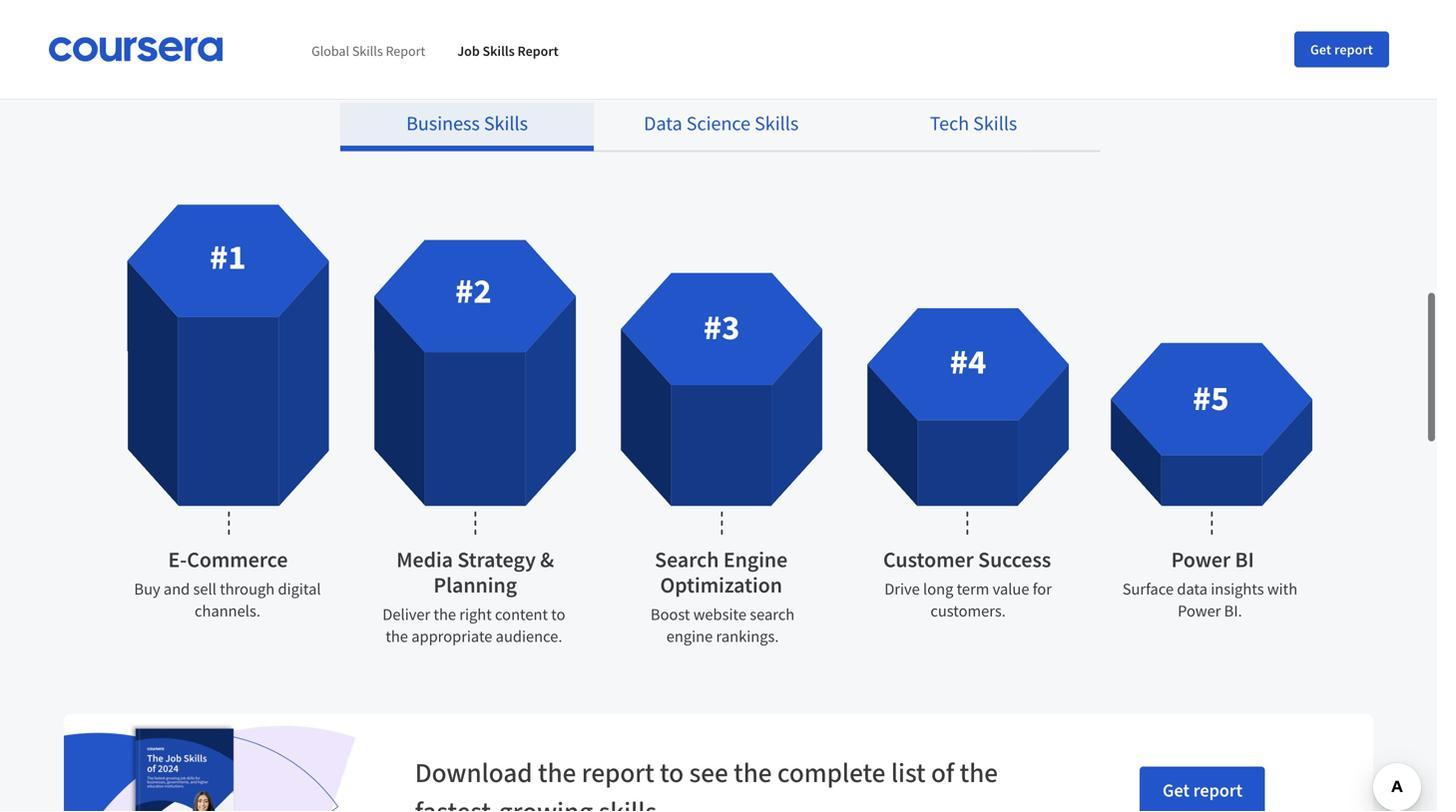 Task type: describe. For each thing, give the bounding box(es) containing it.
get report button
[[1294, 31, 1389, 67]]

job
[[457, 42, 480, 60]]

report for global skills report
[[386, 42, 425, 60]]

job skills report link
[[457, 42, 559, 60]]

job skills report
[[457, 42, 559, 60]]

get
[[1310, 40, 1332, 58]]



Task type: vqa. For each thing, say whether or not it's contained in the screenshot.
the Get
yes



Task type: locate. For each thing, give the bounding box(es) containing it.
report
[[1335, 40, 1373, 58]]

report for job skills report
[[518, 42, 559, 60]]

coursera logo image
[[48, 37, 224, 62]]

global skills report link
[[311, 42, 425, 60]]

report left job
[[386, 42, 425, 60]]

1 horizontal spatial skills
[[483, 42, 515, 60]]

skills
[[352, 42, 383, 60], [483, 42, 515, 60]]

report
[[386, 42, 425, 60], [518, 42, 559, 60]]

0 horizontal spatial report
[[386, 42, 425, 60]]

1 horizontal spatial report
[[518, 42, 559, 60]]

skills for job
[[483, 42, 515, 60]]

1 skills from the left
[[352, 42, 383, 60]]

global
[[311, 42, 349, 60]]

get report
[[1310, 40, 1373, 58]]

0 horizontal spatial skills
[[352, 42, 383, 60]]

2 skills from the left
[[483, 42, 515, 60]]

2 report from the left
[[518, 42, 559, 60]]

skills right job
[[483, 42, 515, 60]]

report right job
[[518, 42, 559, 60]]

skills for global
[[352, 42, 383, 60]]

skills right the global
[[352, 42, 383, 60]]

global skills report
[[311, 42, 425, 60]]

1 report from the left
[[386, 42, 425, 60]]



